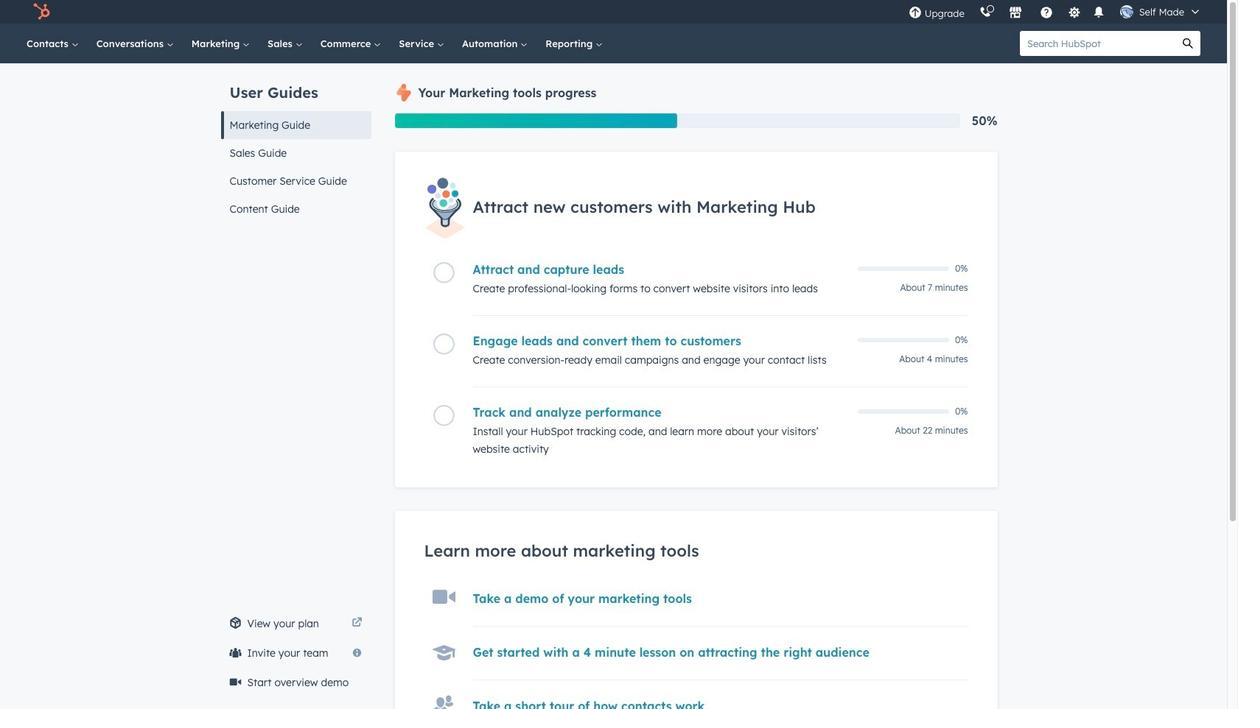 Task type: vqa. For each thing, say whether or not it's contained in the screenshot.
Search Hubspot search box
yes



Task type: describe. For each thing, give the bounding box(es) containing it.
link opens in a new window image
[[352, 615, 362, 633]]

user guides element
[[221, 63, 371, 223]]

Search HubSpot search field
[[1020, 31, 1176, 56]]



Task type: locate. For each thing, give the bounding box(es) containing it.
progress bar
[[395, 114, 678, 128]]

link opens in a new window image
[[352, 618, 362, 629]]

ruby anderson image
[[1120, 5, 1133, 18]]

marketplaces image
[[1009, 7, 1022, 20]]

menu
[[901, 0, 1210, 24]]



